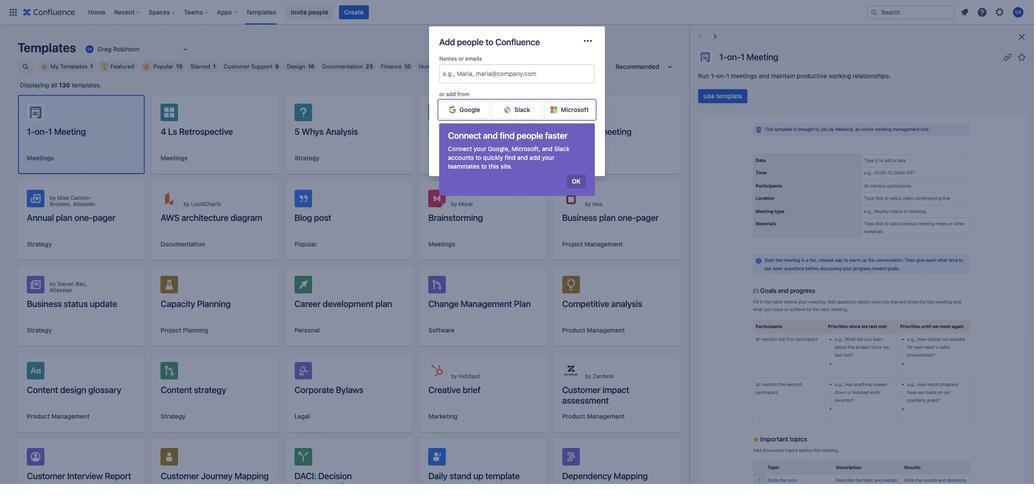Task type: locate. For each thing, give the bounding box(es) containing it.
change
[[429, 299, 459, 309]]

2 content from the left
[[161, 385, 192, 395]]

product management button down assessment
[[562, 413, 625, 421]]

1 vertical spatial project
[[161, 327, 181, 334]]

up
[[474, 472, 484, 482]]

slack up the cancel
[[555, 145, 570, 153]]

customer up assessment
[[562, 385, 601, 395]]

or add from
[[439, 91, 470, 98]]

1 horizontal spatial project
[[562, 241, 583, 248]]

documentation left 23
[[323, 63, 363, 70]]

10
[[404, 63, 411, 70]]

0 vertical spatial slack
[[515, 106, 530, 114]]

business plan one-pager
[[562, 213, 659, 223]]

brookes,
[[50, 201, 71, 208]]

1 horizontal spatial mapping
[[614, 472, 648, 482]]

competitive
[[562, 299, 610, 309]]

0 vertical spatial atlassian
[[73, 201, 95, 208]]

quickly
[[483, 154, 503, 161]]

0 horizontal spatial documentation
[[161, 241, 205, 248]]

1 vertical spatial documentation
[[161, 241, 205, 248]]

finance
[[381, 63, 402, 70]]

add up ok
[[578, 155, 590, 162]]

templates
[[246, 8, 276, 16], [18, 40, 76, 55], [60, 63, 88, 70]]

customer for customer journey mapping
[[161, 472, 199, 482]]

1 vertical spatial to
[[476, 154, 482, 161]]

use
[[704, 92, 715, 100]]

by left mural on the top
[[451, 201, 457, 208]]

product management button down design
[[27, 413, 90, 421]]

2 16 from the left
[[470, 63, 476, 70]]

strategy button down business status update
[[27, 326, 52, 335]]

find up google, on the top left
[[500, 131, 515, 141]]

1 horizontal spatial content
[[161, 385, 192, 395]]

daily stand up template button
[[420, 440, 547, 485]]

template right up
[[486, 472, 520, 482]]

and up the cancel
[[542, 145, 553, 153]]

slack inside connect and find people faster connect your google, microsoft, and slack accounts to quickly find and add your teammates to this site. ok
[[555, 145, 570, 153]]

popular down blog
[[295, 241, 317, 248]]

one- for business
[[618, 213, 636, 223]]

15
[[176, 63, 183, 70]]

from
[[457, 91, 470, 98]]

5
[[295, 127, 300, 137]]

0 horizontal spatial pager
[[93, 213, 115, 223]]

product management button for competitive
[[562, 326, 625, 335]]

by up creative brief
[[451, 373, 457, 380]]

0 horizontal spatial mapping
[[235, 472, 269, 482]]

project for capacity planning
[[161, 327, 181, 334]]

0 vertical spatial 1-
[[720, 52, 727, 62]]

featured
[[111, 63, 134, 70]]

support
[[251, 63, 273, 70]]

mapping inside button
[[235, 472, 269, 482]]

your down service
[[474, 145, 486, 153]]

search image
[[871, 9, 878, 16]]

content for content design glossary
[[27, 385, 58, 395]]

0 vertical spatial project
[[562, 241, 583, 248]]

0 horizontal spatial add
[[446, 91, 456, 98]]

spaces
[[149, 8, 170, 16]]

0 vertical spatial on-
[[727, 52, 741, 62]]

one- down cannon-
[[74, 213, 93, 223]]

0 vertical spatial templates
[[246, 8, 276, 16]]

by up apply.
[[489, 128, 495, 133]]

resources
[[439, 63, 467, 70]]

add for add people to confluence
[[439, 37, 455, 47]]

product management down competitive
[[562, 327, 625, 334]]

pager
[[93, 213, 115, 223], [636, 213, 659, 223]]

0 horizontal spatial add
[[439, 37, 455, 47]]

personal button
[[295, 326, 320, 335]]

by inside by mike cannon- brookes, atlassian
[[50, 195, 56, 201]]

customer left journey
[[161, 472, 199, 482]]

hubspot
[[459, 373, 481, 380]]

by left isos
[[585, 201, 591, 208]]

product management
[[562, 327, 625, 334], [27, 413, 90, 421], [562, 413, 625, 421]]

0 vertical spatial business
[[562, 213, 597, 223]]

meetings for ls
[[161, 154, 188, 162]]

template inside "button"
[[486, 472, 520, 482]]

management down business plan one-pager
[[585, 241, 623, 248]]

product management button down competitive
[[562, 326, 625, 335]]

1 content from the left
[[27, 385, 58, 395]]

customer left interview
[[27, 472, 65, 482]]

confluence image
[[23, 7, 75, 17], [23, 7, 75, 17]]

daily
[[429, 472, 448, 482]]

1 vertical spatial google
[[544, 128, 561, 133]]

slack up recaptcha
[[515, 106, 530, 114]]

people up microsoft,
[[517, 131, 543, 141]]

strategy button down whys
[[295, 154, 320, 163]]

by left the mike at left top
[[50, 195, 56, 201]]

popular
[[153, 63, 174, 70], [295, 241, 317, 248]]

2 one- from the left
[[618, 213, 636, 223]]

templates.
[[72, 81, 102, 89]]

home
[[88, 8, 105, 16]]

strategy button down annual
[[27, 240, 52, 249]]

find
[[500, 131, 515, 141], [505, 154, 516, 161]]

templates inside global element
[[246, 8, 276, 16]]

0 horizontal spatial business
[[27, 299, 62, 309]]

templates up my
[[18, 40, 76, 55]]

strategy down content strategy
[[161, 413, 186, 421]]

1 vertical spatial slack
[[555, 145, 570, 153]]

1 vertical spatial add
[[578, 155, 590, 162]]

daci:
[[295, 472, 316, 482]]

1 one- from the left
[[74, 213, 93, 223]]

1
[[741, 52, 745, 62], [90, 63, 93, 70], [213, 63, 216, 70], [727, 72, 730, 80], [48, 127, 52, 137]]

analysis
[[612, 299, 643, 309]]

your
[[474, 145, 486, 153], [542, 154, 555, 161]]

corporate
[[295, 385, 334, 395]]

to up more categories image
[[486, 37, 494, 47]]

1 vertical spatial your
[[542, 154, 555, 161]]

google inside button
[[460, 106, 480, 114]]

add left from
[[446, 91, 456, 98]]

2 vertical spatial 1-
[[27, 127, 35, 137]]

find up site.
[[505, 154, 516, 161]]

add
[[439, 37, 455, 47], [578, 155, 590, 162]]

130
[[59, 81, 70, 89]]

maintain
[[771, 72, 795, 80]]

2 horizontal spatial people
[[517, 131, 543, 141]]

people right invite
[[309, 8, 328, 16]]

1 horizontal spatial add
[[578, 155, 590, 162]]

by left steven
[[50, 281, 56, 288]]

documentation down aws
[[161, 241, 205, 248]]

planning inside button
[[183, 327, 208, 334]]

0 horizontal spatial content
[[27, 385, 58, 395]]

1 horizontal spatial on-
[[717, 72, 727, 80]]

0 horizontal spatial google
[[460, 106, 480, 114]]

add inside button
[[578, 155, 590, 162]]

people inside button
[[309, 8, 328, 16]]

0 horizontal spatial meeting
[[54, 127, 86, 137]]

0 horizontal spatial atlassian
[[50, 287, 72, 294]]

one-
[[74, 213, 93, 223], [618, 213, 636, 223]]

strategy button down content strategy
[[161, 413, 186, 421]]

0 horizontal spatial 1-on-1 meeting
[[27, 127, 86, 137]]

1 vertical spatial find
[[505, 154, 516, 161]]

0 horizontal spatial template
[[486, 472, 520, 482]]

1 vertical spatial business
[[27, 299, 62, 309]]

planning down the capacity planning
[[183, 327, 208, 334]]

0 vertical spatial your
[[474, 145, 486, 153]]

apps
[[217, 8, 232, 16]]

more categories image
[[484, 63, 495, 73]]

meetings button for on-
[[27, 154, 54, 163]]

1 horizontal spatial add
[[530, 154, 541, 161]]

add
[[446, 91, 456, 98], [530, 154, 541, 161]]

strategy
[[194, 385, 226, 395]]

0 vertical spatial template
[[717, 92, 743, 100]]

global element
[[5, 0, 866, 24]]

add for add
[[578, 155, 590, 162]]

corporate bylaws
[[295, 385, 364, 395]]

people inside connect and find people faster connect your google, microsoft, and slack accounts to quickly find and add your teammates to this site. ok
[[517, 131, 543, 141]]

or up resources
[[459, 55, 464, 62]]

0 horizontal spatial on-
[[35, 127, 48, 137]]

0 vertical spatial add
[[446, 91, 456, 98]]

atlassian up annual plan one-pager
[[73, 201, 95, 208]]

protected
[[465, 128, 488, 133]]

1 vertical spatial connect
[[448, 145, 472, 153]]

content strategy
[[161, 385, 226, 395]]

0 vertical spatial to
[[486, 37, 494, 47]]

project planning
[[161, 327, 208, 334]]

legal
[[295, 413, 310, 421]]

project management
[[562, 241, 623, 248]]

share link image
[[1003, 52, 1013, 62]]

strategy down business status update
[[27, 327, 52, 334]]

content
[[27, 385, 58, 395], [161, 385, 192, 395]]

teamwork button
[[429, 154, 458, 163]]

cancel
[[543, 155, 563, 162]]

all hands meeting
[[562, 127, 632, 137]]

by inside by steven bao, atlassian
[[50, 281, 56, 288]]

0 vertical spatial connect
[[448, 131, 481, 141]]

16 right 'design'
[[308, 63, 315, 70]]

and left the
[[525, 128, 534, 133]]

steven
[[57, 281, 74, 288]]

0 vertical spatial planning
[[197, 299, 231, 309]]

your down faster
[[542, 154, 555, 161]]

customer for customer impact assessment
[[562, 385, 601, 395]]

1 vertical spatial 1-on-1 meeting
[[27, 127, 86, 137]]

or left from
[[439, 91, 445, 98]]

planning
[[197, 299, 231, 309], [183, 327, 208, 334]]

by for business status update
[[50, 281, 56, 288]]

0 horizontal spatial popular
[[153, 63, 174, 70]]

1 vertical spatial template
[[486, 472, 520, 482]]

0 vertical spatial find
[[500, 131, 515, 141]]

management down design
[[52, 413, 90, 421]]

1 16 from the left
[[308, 63, 315, 70]]

product management down design
[[27, 413, 90, 421]]

customer inside button
[[161, 472, 199, 482]]

blog post
[[295, 213, 331, 223]]

customer left support
[[224, 63, 250, 70]]

atlassian up business status update
[[50, 287, 72, 294]]

update
[[90, 299, 117, 309]]

strategy button
[[295, 154, 320, 163], [27, 240, 52, 249], [27, 326, 52, 335], [161, 413, 186, 421]]

2 horizontal spatial on-
[[727, 52, 741, 62]]

1 horizontal spatial your
[[542, 154, 555, 161]]

0 horizontal spatial slack
[[515, 106, 530, 114]]

1 vertical spatial 1-
[[711, 72, 717, 80]]

0 horizontal spatial 16
[[308, 63, 315, 70]]

0 vertical spatial google
[[460, 106, 480, 114]]

use template
[[704, 92, 743, 100]]

0 horizontal spatial people
[[309, 8, 328, 16]]

2 vertical spatial templates
[[60, 63, 88, 70]]

1-
[[720, 52, 727, 62], [711, 72, 717, 80], [27, 127, 35, 137]]

customer inside "customer impact assessment"
[[562, 385, 601, 395]]

project inside project planning button
[[161, 327, 181, 334]]

product management for competitive
[[562, 327, 625, 334]]

0 horizontal spatial one-
[[74, 213, 93, 223]]

by steven bao, atlassian
[[50, 281, 87, 294]]

project
[[562, 241, 583, 248], [161, 327, 181, 334]]

2 vertical spatial on-
[[35, 127, 48, 137]]

1 vertical spatial planning
[[183, 327, 208, 334]]

by for creative brief
[[451, 373, 457, 380]]

1 horizontal spatial pager
[[636, 213, 659, 223]]

add up names
[[439, 37, 455, 47]]

names
[[439, 55, 457, 62]]

2 vertical spatial to
[[481, 163, 487, 170]]

and
[[759, 72, 770, 80], [525, 128, 534, 133], [483, 131, 498, 141], [439, 135, 448, 140], [542, 145, 553, 153], [518, 154, 528, 161]]

1 vertical spatial or
[[439, 91, 445, 98]]

strategy for annual
[[27, 241, 52, 248]]

software button
[[429, 326, 455, 335]]

2 mapping from the left
[[614, 472, 648, 482]]

1 vertical spatial people
[[457, 37, 484, 47]]

content left strategy
[[161, 385, 192, 395]]

1 vertical spatial meeting
[[54, 127, 86, 137]]

product management down assessment
[[562, 413, 625, 421]]

1 horizontal spatial people
[[457, 37, 484, 47]]

close image
[[1017, 32, 1028, 42]]

banner
[[0, 0, 1035, 25]]

people up emails
[[457, 37, 484, 47]]

to left the quickly
[[476, 154, 482, 161]]

strategy button for content
[[161, 413, 186, 421]]

0 horizontal spatial project
[[161, 327, 181, 334]]

1 horizontal spatial business
[[562, 213, 597, 223]]

1 vertical spatial templates
[[18, 40, 76, 55]]

analysis
[[326, 127, 358, 137]]

0 vertical spatial 1-on-1 meeting
[[720, 52, 779, 62]]

my templates
[[51, 63, 88, 70]]

planning right capacity on the bottom of page
[[197, 299, 231, 309]]

business down the by isos
[[562, 213, 597, 223]]

0 vertical spatial people
[[309, 8, 328, 16]]

management for one-
[[585, 241, 623, 248]]

by left lucidcharts
[[184, 201, 190, 208]]

5 whys analysis
[[295, 127, 358, 137]]

2 pager from the left
[[636, 213, 659, 223]]

mapping right 'dependency'
[[614, 472, 648, 482]]

templates right my
[[60, 63, 88, 70]]

1 vertical spatial atlassian
[[50, 287, 72, 294]]

by left zendesk at the bottom right of page
[[585, 373, 591, 380]]

one- up project management
[[618, 213, 636, 223]]

run
[[699, 72, 710, 80]]

1 horizontal spatial slack
[[555, 145, 570, 153]]

templates right apps popup button
[[246, 8, 276, 16]]

1 pager from the left
[[93, 213, 115, 223]]

1 horizontal spatial popular
[[295, 241, 317, 248]]

microsoft
[[561, 106, 589, 114]]

1 horizontal spatial google
[[544, 128, 561, 133]]

google down from
[[460, 106, 480, 114]]

documentation
[[295, 482, 354, 485]]

management down "customer impact assessment"
[[587, 413, 625, 421]]

1 horizontal spatial template
[[717, 92, 743, 100]]

business down steven
[[27, 299, 62, 309]]

business for business status update
[[27, 299, 62, 309]]

add button
[[573, 152, 595, 166]]

meetings button for hands
[[562, 154, 589, 163]]

content left design
[[27, 385, 58, 395]]

human resources 16
[[419, 63, 476, 70]]

hands
[[574, 127, 598, 137]]

zendesk
[[593, 373, 614, 380]]

accounts
[[448, 154, 474, 161]]

0 vertical spatial documentation
[[323, 63, 363, 70]]

1 horizontal spatial meeting
[[747, 52, 779, 62]]

documentation
[[323, 63, 363, 70], [161, 241, 205, 248]]

product management button for content
[[27, 413, 90, 421]]

1 horizontal spatial atlassian
[[73, 201, 95, 208]]

strategy down whys
[[295, 154, 320, 162]]

0 vertical spatial add
[[439, 37, 455, 47]]

by for business plan one-pager
[[585, 201, 591, 208]]

design 16
[[287, 63, 315, 70]]

meetings for on-
[[27, 154, 54, 162]]

mapping right journey
[[235, 472, 269, 482]]

1 mapping from the left
[[235, 472, 269, 482]]

by for annual plan one-pager
[[50, 195, 56, 201]]

1 vertical spatial add
[[530, 154, 541, 161]]

0 horizontal spatial your
[[474, 145, 486, 153]]

by
[[489, 128, 495, 133], [50, 195, 56, 201], [184, 201, 190, 208], [451, 201, 457, 208], [585, 201, 591, 208], [50, 281, 56, 288], [451, 373, 457, 380], [585, 373, 591, 380]]

brief
[[463, 385, 481, 395]]

this
[[439, 128, 449, 133]]

strategy down annual
[[27, 241, 52, 248]]

project inside project management button
[[562, 241, 583, 248]]

to left 'this'
[[481, 163, 487, 170]]

people
[[309, 8, 328, 16], [457, 37, 484, 47], [517, 131, 543, 141]]

0 vertical spatial or
[[459, 55, 464, 62]]

customer inside button
[[27, 472, 65, 482]]

1 vertical spatial on-
[[717, 72, 727, 80]]

google right the
[[544, 128, 561, 133]]

2 vertical spatial people
[[517, 131, 543, 141]]

mike
[[57, 195, 69, 201]]

pager for business plan one-pager
[[636, 213, 659, 223]]

1 horizontal spatial documentation
[[323, 63, 363, 70]]

1 horizontal spatial one-
[[618, 213, 636, 223]]

16 down emails
[[470, 63, 476, 70]]

popular left 15
[[153, 63, 174, 70]]

strategy button for annual
[[27, 240, 52, 249]]

my
[[51, 63, 59, 70]]

apply.
[[490, 135, 503, 140]]

diagram
[[231, 213, 262, 223]]

template right the use
[[717, 92, 743, 100]]

add down microsoft,
[[530, 154, 541, 161]]

1 horizontal spatial 16
[[470, 63, 476, 70]]

1 connect from the top
[[448, 131, 481, 141]]

product management button for customer
[[562, 413, 625, 421]]



Task type: vqa. For each thing, say whether or not it's contained in the screenshot.
Signals
no



Task type: describe. For each thing, give the bounding box(es) containing it.
product for competitive analysis
[[562, 327, 586, 334]]

0 horizontal spatial or
[[439, 91, 445, 98]]

by for customer impact assessment
[[585, 373, 591, 380]]

0 vertical spatial meeting
[[747, 52, 779, 62]]

the
[[535, 128, 543, 133]]

management for glossary
[[52, 413, 90, 421]]

slack button
[[492, 101, 543, 119]]

change management plan
[[429, 299, 531, 309]]

all
[[562, 127, 572, 137]]

by inside this site is protected by recaptcha and the google privacy policy and terms of service apply.
[[489, 128, 495, 133]]

planning for project planning
[[183, 327, 208, 334]]

next template image
[[710, 32, 721, 42]]

one- for annual
[[74, 213, 93, 223]]

customer interview report
[[27, 472, 131, 482]]

and down microsoft,
[[518, 154, 528, 161]]

mapping inside button
[[614, 472, 648, 482]]

90-day plan
[[429, 127, 476, 137]]

atlassian inside by steven bao, atlassian
[[50, 287, 72, 294]]

90-
[[429, 127, 443, 137]]

by for aws architecture diagram
[[184, 201, 190, 208]]

design
[[287, 63, 305, 70]]

development
[[323, 299, 374, 309]]

meetings for hands
[[562, 154, 589, 162]]

2 connect from the top
[[448, 145, 472, 153]]

documentation for documentation 23
[[323, 63, 363, 70]]

dependency
[[562, 472, 612, 482]]

and down this
[[439, 135, 448, 140]]

1 vertical spatial popular
[[295, 241, 317, 248]]

settings icon image
[[995, 7, 1006, 17]]

business for business plan one-pager
[[562, 213, 597, 223]]

strategy button for 5
[[295, 154, 320, 163]]

create link
[[339, 5, 369, 19]]

dependency mapping
[[562, 472, 648, 482]]

2 horizontal spatial 1-
[[720, 52, 727, 62]]

starred 1
[[191, 63, 216, 70]]

create
[[344, 8, 364, 16]]

4
[[161, 127, 166, 137]]

people for invite
[[309, 8, 328, 16]]

invite people button
[[286, 5, 334, 19]]

management for assessment
[[587, 413, 625, 421]]

product management for content
[[27, 413, 90, 421]]

customer for customer support 9
[[224, 63, 250, 70]]

product for customer impact assessment
[[562, 413, 586, 421]]

privacy
[[562, 128, 579, 133]]

business status update
[[27, 299, 117, 309]]

management down competitive analysis
[[587, 327, 625, 334]]

by mike cannon- brookes, atlassian
[[50, 195, 95, 208]]

whys
[[302, 127, 324, 137]]

capacity planning
[[161, 299, 231, 309]]

documentation for documentation
[[161, 241, 205, 248]]

previous template image
[[695, 32, 705, 42]]

all
[[51, 81, 57, 89]]

1 horizontal spatial 1-
[[711, 72, 717, 80]]

competitive analysis
[[562, 299, 643, 309]]

strategy for business
[[27, 327, 52, 334]]

use template button
[[699, 89, 748, 103]]

displaying all 130 templates.
[[20, 81, 102, 89]]

and left the maintain
[[759, 72, 770, 80]]

displaying
[[20, 81, 49, 89]]

robinson
[[113, 45, 140, 53]]

working
[[829, 72, 852, 80]]

project management button
[[562, 240, 623, 249]]

customer impact assessment
[[562, 385, 630, 406]]

strategy for content
[[161, 413, 186, 421]]

maria,
[[457, 70, 474, 77]]

service
[[471, 135, 488, 140]]

open search bar image
[[22, 63, 29, 70]]

0 vertical spatial popular
[[153, 63, 174, 70]]

1 horizontal spatial 1-on-1 meeting
[[720, 52, 779, 62]]

policy
[[580, 128, 594, 133]]

banner containing home
[[0, 0, 1035, 25]]

maria@company.com
[[476, 70, 537, 77]]

career development plan
[[295, 299, 392, 309]]

open image
[[180, 44, 190, 55]]

connect and find people faster connect your google, microsoft, and slack accounts to quickly find and add your teammates to this site. ok
[[448, 131, 581, 185]]

add inside connect and find people faster connect your google, microsoft, and slack accounts to quickly find and add your teammates to this site. ok
[[530, 154, 541, 161]]

run 1-on-1 meetings and maintain productive working relationships.
[[699, 72, 891, 80]]

customer journey mapping
[[161, 472, 269, 482]]

retrospective
[[179, 127, 233, 137]]

faster
[[545, 131, 568, 141]]

people for add
[[457, 37, 484, 47]]

bylaws
[[336, 385, 364, 395]]

this site is protected by recaptcha and the google privacy policy and terms of service apply.
[[439, 128, 594, 140]]

management left plan
[[461, 299, 512, 309]]

assessment
[[562, 396, 609, 406]]

project for business plan one-pager
[[562, 241, 583, 248]]

e.g., maria, maria@company.com
[[443, 70, 537, 77]]

project planning button
[[161, 326, 208, 335]]

relationships.
[[853, 72, 891, 80]]

content for content strategy
[[161, 385, 192, 395]]

strategy for 5
[[295, 154, 320, 162]]

of
[[465, 135, 470, 140]]

featured button
[[98, 61, 138, 72]]

popular button
[[295, 240, 317, 249]]

names or emails
[[439, 55, 482, 62]]

greg robinson
[[98, 45, 140, 53]]

terms
[[449, 135, 464, 140]]

customer for customer interview report
[[27, 472, 65, 482]]

journey
[[201, 472, 233, 482]]

google inside this site is protected by recaptcha and the google privacy policy and terms of service apply.
[[544, 128, 561, 133]]

microsoft button
[[544, 101, 595, 119]]

home link
[[86, 5, 108, 19]]

and up google, on the top left
[[483, 131, 498, 141]]

0 horizontal spatial 1-
[[27, 127, 35, 137]]

teammates
[[448, 163, 480, 170]]

product management for customer
[[562, 413, 625, 421]]

impact
[[603, 385, 630, 395]]

finance 10
[[381, 63, 411, 70]]

cannon-
[[70, 195, 92, 201]]

daily stand up template
[[429, 472, 520, 482]]

planning for capacity planning
[[197, 299, 231, 309]]

marketing button
[[429, 413, 458, 421]]

human
[[419, 63, 438, 70]]

glossary
[[88, 385, 121, 395]]

customer support 9
[[224, 63, 279, 70]]

dependency mapping button
[[554, 440, 681, 485]]

Search field
[[867, 5, 955, 19]]

atlassian inside by mike cannon- brookes, atlassian
[[73, 201, 95, 208]]

strategy button for business
[[27, 326, 52, 335]]

productive
[[797, 72, 828, 80]]

product for content design glossary
[[27, 413, 50, 421]]

slack inside slack button
[[515, 106, 530, 114]]

brainstorming
[[429, 213, 483, 223]]

by for brainstorming
[[451, 201, 457, 208]]

by zendesk
[[585, 373, 614, 380]]

status
[[64, 299, 88, 309]]

microsoft,
[[512, 145, 541, 153]]

meetings button for ls
[[161, 154, 188, 163]]

aws
[[161, 213, 180, 223]]

ls
[[168, 127, 177, 137]]

content design glossary
[[27, 385, 121, 395]]

pager for annual plan one-pager
[[93, 213, 115, 223]]

star 1-on-1 meeting image
[[1017, 52, 1028, 62]]

software
[[429, 327, 455, 334]]

is
[[460, 128, 464, 133]]

invite
[[291, 8, 307, 16]]

1 horizontal spatial or
[[459, 55, 464, 62]]

architecture
[[182, 213, 229, 223]]

template inside button
[[717, 92, 743, 100]]

creative
[[429, 385, 461, 395]]

invite people
[[291, 8, 328, 16]]



